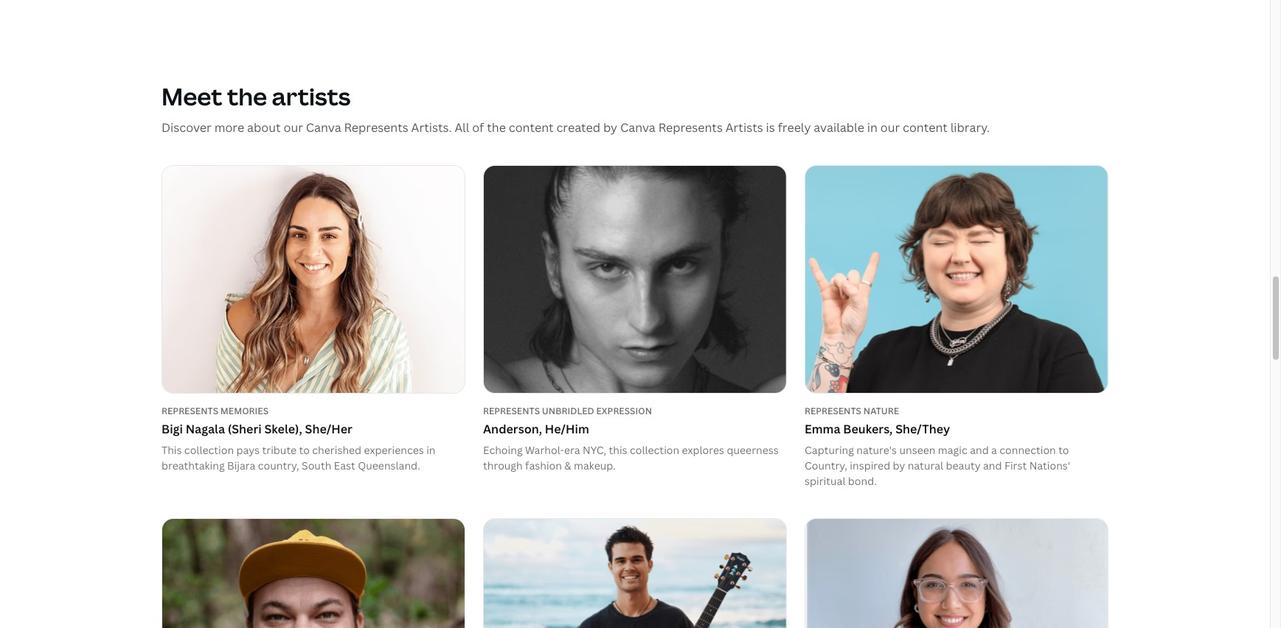Task type: vqa. For each thing, say whether or not it's contained in the screenshot.
leftmost For
no



Task type: locate. For each thing, give the bounding box(es) containing it.
by right created
[[604, 119, 618, 135]]

capturing nature's unseen magic and a connection to country, inspired by natural beauty and first nations' spiritual bond.
[[805, 443, 1071, 488]]

the
[[227, 80, 267, 112], [487, 119, 506, 135]]

queensland.
[[358, 459, 421, 473]]

content
[[509, 119, 554, 135], [903, 119, 948, 135]]

by down unseen
[[893, 459, 906, 473]]

and
[[971, 443, 989, 457], [984, 459, 1003, 473]]

is
[[767, 119, 776, 135]]

0 horizontal spatial represents
[[162, 406, 218, 418]]

represents inside represents nature emma beukers, she/they
[[805, 406, 862, 418]]

to inside this collection pays tribute to cherished experiences in breathtaking bijara country, south east queensland.
[[299, 443, 310, 457]]

our right available
[[881, 119, 901, 135]]

1 vertical spatial the
[[487, 119, 506, 135]]

nature
[[864, 406, 900, 418]]

in inside meet the artists discover more about our canva represents artists. all of the content created by canva represents artists is freely available in our content library.
[[868, 119, 878, 135]]

in
[[868, 119, 878, 135], [427, 443, 436, 457]]

0 horizontal spatial by
[[604, 119, 618, 135]]

1 horizontal spatial content
[[903, 119, 948, 135]]

content left library.
[[903, 119, 948, 135]]

represents for anderson,
[[483, 406, 540, 418]]

2 content from the left
[[903, 119, 948, 135]]

1 horizontal spatial to
[[1059, 443, 1070, 457]]

1 collection from the left
[[184, 443, 234, 457]]

represents left artists
[[659, 119, 723, 135]]

collection
[[184, 443, 234, 457], [630, 443, 680, 457]]

collection inside echoing warhol-era nyc, this collection explores queerness through fashion & makeup.
[[630, 443, 680, 457]]

nature's
[[857, 443, 898, 457]]

0 vertical spatial by
[[604, 119, 618, 135]]

represents inside the represents unbridled expression anderson, he/him
[[483, 406, 540, 418]]

1 vertical spatial by
[[893, 459, 906, 473]]

country,
[[258, 459, 299, 473]]

2 to from the left
[[1059, 443, 1070, 457]]

1 horizontal spatial collection
[[630, 443, 680, 457]]

our
[[284, 119, 303, 135], [881, 119, 901, 135]]

represents up anderson,
[[483, 406, 540, 418]]

canva down artists
[[306, 119, 341, 135]]

1 horizontal spatial canva
[[621, 119, 656, 135]]

nyc,
[[583, 443, 607, 457]]

1 horizontal spatial the
[[487, 119, 506, 135]]

3 represents from the left
[[805, 406, 862, 418]]

he/him
[[545, 421, 590, 438]]

and left a
[[971, 443, 989, 457]]

0 horizontal spatial canva
[[306, 119, 341, 135]]

content left created
[[509, 119, 554, 135]]

artists.
[[412, 119, 452, 135]]

0 horizontal spatial our
[[284, 119, 303, 135]]

echoing
[[483, 443, 523, 457]]

1 horizontal spatial represents
[[659, 119, 723, 135]]

experiences
[[364, 443, 424, 457]]

by inside capturing nature's unseen magic and a connection to country, inspired by natural beauty and first nations' spiritual bond.
[[893, 459, 906, 473]]

represents left artists.
[[344, 119, 409, 135]]

2 horizontal spatial represents
[[805, 406, 862, 418]]

to up south on the left bottom of the page
[[299, 443, 310, 457]]

1 our from the left
[[284, 119, 303, 135]]

1 horizontal spatial by
[[893, 459, 906, 473]]

to up nations'
[[1059, 443, 1070, 457]]

south
[[302, 459, 332, 473]]

represents memories bigi nagala (sheri skele), she/her
[[162, 406, 353, 438]]

created
[[557, 119, 601, 135]]

represents inside represents memories bigi nagala (sheri skele), she/her
[[162, 406, 218, 418]]

represents up emma
[[805, 406, 862, 418]]

1 horizontal spatial in
[[868, 119, 878, 135]]

emma
[[805, 421, 841, 438]]

2 represents from the left
[[659, 119, 723, 135]]

0 horizontal spatial in
[[427, 443, 436, 457]]

1 represents from the left
[[162, 406, 218, 418]]

this
[[162, 443, 182, 457]]

discover
[[162, 119, 212, 135]]

collection down nagala
[[184, 443, 234, 457]]

represents
[[162, 406, 218, 418], [483, 406, 540, 418], [805, 406, 862, 418]]

in inside this collection pays tribute to cherished experiences in breathtaking bijara country, south east queensland.
[[427, 443, 436, 457]]

1 to from the left
[[299, 443, 310, 457]]

represents nature emma beukers, she/they
[[805, 406, 951, 438]]

0 horizontal spatial to
[[299, 443, 310, 457]]

0 horizontal spatial represents
[[344, 119, 409, 135]]

and down a
[[984, 459, 1003, 473]]

she/her
[[305, 421, 353, 438]]

unbridled
[[542, 406, 595, 418]]

0 horizontal spatial the
[[227, 80, 267, 112]]

queerness
[[727, 443, 779, 457]]

represents
[[344, 119, 409, 135], [659, 119, 723, 135]]

magic
[[939, 443, 968, 457]]

0 vertical spatial and
[[971, 443, 989, 457]]

canva
[[306, 119, 341, 135], [621, 119, 656, 135]]

collection right this
[[630, 443, 680, 457]]

represents unbridled expression anderson, he/him
[[483, 406, 652, 438]]

freely
[[778, 119, 811, 135]]

the right the of
[[487, 119, 506, 135]]

fashion
[[526, 459, 562, 473]]

1 horizontal spatial represents
[[483, 406, 540, 418]]

in right available
[[868, 119, 878, 135]]

represents up nagala
[[162, 406, 218, 418]]

available
[[814, 119, 865, 135]]

to
[[299, 443, 310, 457], [1059, 443, 1070, 457]]

2 represents from the left
[[483, 406, 540, 418]]

bond.
[[849, 474, 877, 488]]

1 vertical spatial in
[[427, 443, 436, 457]]

more
[[215, 119, 244, 135]]

0 horizontal spatial collection
[[184, 443, 234, 457]]

in right "experiences" on the bottom of the page
[[427, 443, 436, 457]]

unseen
[[900, 443, 936, 457]]

through
[[483, 459, 523, 473]]

connection
[[1000, 443, 1057, 457]]

(sheri
[[228, 421, 262, 438]]

collection inside this collection pays tribute to cherished experiences in breathtaking bijara country, south east queensland.
[[184, 443, 234, 457]]

1 canva from the left
[[306, 119, 341, 135]]

canva right created
[[621, 119, 656, 135]]

0 vertical spatial the
[[227, 80, 267, 112]]

this
[[609, 443, 628, 457]]

1 represents from the left
[[344, 119, 409, 135]]

1 horizontal spatial our
[[881, 119, 901, 135]]

first
[[1005, 459, 1028, 473]]

2 collection from the left
[[630, 443, 680, 457]]

this collection pays tribute to cherished experiences in breathtaking bijara country, south east queensland.
[[162, 443, 436, 473]]

0 horizontal spatial content
[[509, 119, 554, 135]]

natural
[[908, 459, 944, 473]]

0 vertical spatial in
[[868, 119, 878, 135]]

the up about
[[227, 80, 267, 112]]

our right about
[[284, 119, 303, 135]]

by
[[604, 119, 618, 135], [893, 459, 906, 473]]



Task type: describe. For each thing, give the bounding box(es) containing it.
a
[[992, 443, 998, 457]]

beauty
[[947, 459, 981, 473]]

artists
[[272, 80, 351, 112]]

east
[[334, 459, 356, 473]]

nagala
[[186, 421, 225, 438]]

cherished
[[312, 443, 362, 457]]

2 our from the left
[[881, 119, 901, 135]]

about
[[247, 119, 281, 135]]

&
[[565, 459, 572, 473]]

1 content from the left
[[509, 119, 554, 135]]

explores
[[682, 443, 725, 457]]

inspired
[[850, 459, 891, 473]]

represents for beukers,
[[805, 406, 862, 418]]

she/they
[[896, 421, 951, 438]]

echoing warhol-era nyc, this collection explores queerness through fashion & makeup.
[[483, 443, 779, 473]]

bigi
[[162, 421, 183, 438]]

library.
[[951, 119, 991, 135]]

meet
[[162, 80, 222, 112]]

of
[[472, 119, 484, 135]]

2 canva from the left
[[621, 119, 656, 135]]

1 vertical spatial and
[[984, 459, 1003, 473]]

skele),
[[265, 421, 302, 438]]

tribute
[[262, 443, 297, 457]]

bijara
[[227, 459, 256, 473]]

by inside meet the artists discover more about our canva represents artists. all of the content created by canva represents artists is freely available in our content library.
[[604, 119, 618, 135]]

memories
[[221, 406, 269, 418]]

pays
[[237, 443, 260, 457]]

makeup.
[[574, 459, 616, 473]]

artists
[[726, 119, 764, 135]]

breathtaking
[[162, 459, 225, 473]]

capturing
[[805, 443, 855, 457]]

country,
[[805, 459, 848, 473]]

spiritual
[[805, 474, 846, 488]]

represents for nagala
[[162, 406, 218, 418]]

to inside capturing nature's unseen magic and a connection to country, inspired by natural beauty and first nations' spiritual bond.
[[1059, 443, 1070, 457]]

era
[[565, 443, 581, 457]]

beukers,
[[844, 421, 893, 438]]

expression
[[597, 406, 652, 418]]

nations'
[[1030, 459, 1071, 473]]

anderson,
[[483, 421, 542, 438]]

meet the artists discover more about our canva represents artists. all of the content created by canva represents artists is freely available in our content library.
[[162, 80, 991, 135]]

warhol-
[[525, 443, 565, 457]]

all
[[455, 119, 470, 135]]



